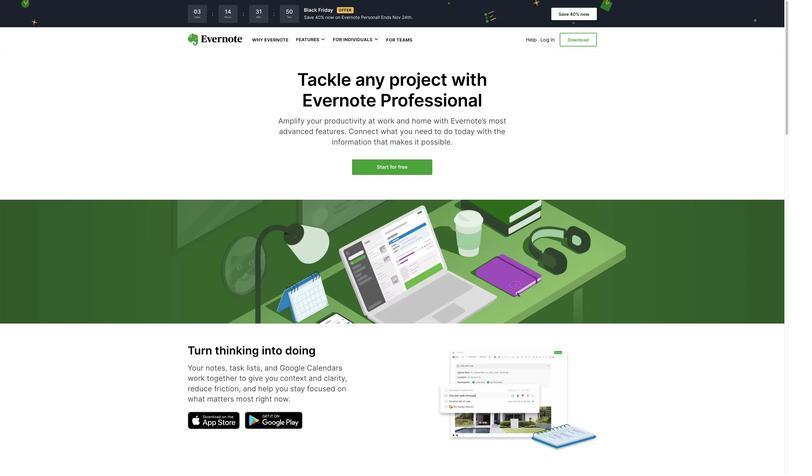 Task type: describe. For each thing, give the bounding box(es) containing it.
friday
[[318, 7, 333, 13]]

2 : from the left
[[243, 11, 244, 17]]

that
[[374, 137, 388, 146]]

save 40% now on evernote personal! ends nov 24th.
[[304, 15, 413, 20]]

calendars
[[307, 364, 342, 373]]

save 40% now link
[[551, 8, 597, 20]]

features button
[[296, 37, 326, 43]]

teams
[[396, 37, 413, 42]]

and down give
[[243, 385, 256, 394]]

doing
[[285, 344, 316, 358]]

40% for save 40% now
[[570, 11, 579, 17]]

black
[[304, 7, 317, 13]]

any
[[355, 69, 385, 90]]

ends
[[381, 15, 391, 20]]

tackle any project with evernote professional
[[297, 69, 487, 111]]

most inside the amplify your productivity at work and home with evernote's most advanced features. connect what you need to do today with the information that makes it possible.
[[489, 117, 506, 126]]

2 vertical spatial you
[[275, 385, 288, 394]]

start for free
[[377, 164, 408, 170]]

nov
[[393, 15, 401, 20]]

for individuals button
[[333, 37, 379, 43]]

lists,
[[246, 364, 262, 373]]

log in link
[[540, 37, 555, 43]]

features
[[296, 37, 319, 42]]

1 vertical spatial evernote
[[264, 37, 289, 42]]

turn
[[188, 344, 212, 358]]

connect
[[349, 127, 378, 136]]

03 days
[[194, 8, 201, 19]]

to inside the amplify your productivity at work and home with evernote's most advanced features. connect what you need to do today with the information that makes it possible.
[[434, 127, 442, 136]]

24th.
[[402, 15, 413, 20]]

personal!
[[361, 15, 380, 20]]

what inside your notes, task lists, and google calendars work together to give you context and clarity, reduce friction, and help you stay focused on what matters most right now.
[[188, 395, 205, 404]]

the
[[494, 127, 505, 136]]

your notes, task lists, and google calendars work together to give you context and clarity, reduce friction, and help you stay focused on what matters most right now.
[[188, 364, 347, 404]]

days
[[194, 16, 200, 19]]

context
[[280, 374, 307, 383]]

clarity,
[[324, 374, 347, 383]]

help
[[258, 385, 273, 394]]

log
[[540, 37, 549, 43]]

reduce
[[188, 385, 212, 394]]

for individuals
[[333, 37, 373, 42]]

why
[[252, 37, 263, 42]]

most inside your notes, task lists, and google calendars work together to give you context and clarity, reduce friction, and help you stay focused on what matters most right now.
[[236, 395, 254, 404]]

it
[[415, 137, 419, 146]]

31
[[256, 8, 262, 15]]

your
[[307, 117, 322, 126]]

makes
[[390, 137, 413, 146]]

save for save 40% now on evernote personal! ends nov 24th.
[[304, 15, 314, 20]]

50
[[286, 8, 293, 15]]

3 : from the left
[[273, 11, 275, 17]]

turn thinking into doing
[[188, 344, 316, 358]]

free
[[398, 164, 408, 170]]

and inside the amplify your productivity at work and home with evernote's most advanced features. connect what you need to do today with the information that makes it possible.
[[397, 117, 410, 126]]

project
[[389, 69, 447, 90]]

1 : from the left
[[212, 11, 213, 17]]

notes,
[[206, 364, 227, 373]]

14 hours
[[224, 8, 231, 19]]

evernote logo image
[[188, 34, 242, 46]]

professional
[[380, 90, 482, 111]]

now.
[[274, 395, 290, 404]]

for teams link
[[386, 37, 413, 43]]

home
[[412, 117, 431, 126]]

together
[[207, 374, 237, 383]]

download
[[568, 37, 589, 42]]

sec
[[287, 16, 292, 19]]

information
[[332, 137, 372, 146]]

offer
[[339, 8, 352, 12]]

need
[[415, 127, 432, 136]]

1 vertical spatial you
[[265, 374, 278, 383]]



Task type: vqa. For each thing, say whether or not it's contained in the screenshot.


Task type: locate. For each thing, give the bounding box(es) containing it.
many evernote integrations showcase image
[[436, 345, 597, 453]]

with inside tackle any project with evernote professional
[[451, 69, 487, 90]]

0 horizontal spatial now
[[325, 15, 334, 20]]

google
[[280, 364, 305, 373]]

you up now.
[[275, 385, 288, 394]]

evernote down offer
[[342, 15, 360, 20]]

1 vertical spatial most
[[236, 395, 254, 404]]

with
[[451, 69, 487, 90], [434, 117, 449, 126], [477, 127, 492, 136]]

31 min
[[256, 8, 262, 19]]

work down your
[[188, 374, 205, 383]]

0 horizontal spatial to
[[239, 374, 246, 383]]

save up download link
[[559, 11, 569, 17]]

friction,
[[214, 385, 241, 394]]

40% up download link
[[570, 11, 579, 17]]

save down black on the top left of page
[[304, 15, 314, 20]]

evernote for save 40% now on evernote personal!
[[342, 15, 360, 20]]

on down offer
[[335, 15, 340, 20]]

work right at
[[377, 117, 394, 126]]

hours
[[224, 16, 231, 19]]

in
[[551, 37, 555, 43]]

1 horizontal spatial to
[[434, 127, 442, 136]]

14
[[225, 8, 231, 15]]

1 vertical spatial work
[[188, 374, 205, 383]]

0 horizontal spatial work
[[188, 374, 205, 383]]

:
[[212, 11, 213, 17], [243, 11, 244, 17], [273, 11, 275, 17]]

save 40% now
[[559, 11, 589, 17]]

0 vertical spatial what
[[380, 127, 398, 136]]

at
[[368, 117, 375, 126]]

thinking
[[215, 344, 259, 358]]

0 vertical spatial you
[[400, 127, 413, 136]]

40%
[[570, 11, 579, 17], [315, 15, 324, 20]]

save for save 40% now
[[559, 11, 569, 17]]

tackle
[[297, 69, 351, 90]]

0 vertical spatial work
[[377, 117, 394, 126]]

: left 31 min
[[243, 11, 244, 17]]

1 vertical spatial to
[[239, 374, 246, 383]]

what down reduce
[[188, 395, 205, 404]]

on inside your notes, task lists, and google calendars work together to give you context and clarity, reduce friction, and help you stay focused on what matters most right now.
[[337, 385, 346, 394]]

today
[[455, 127, 475, 136]]

1 horizontal spatial now
[[580, 11, 589, 17]]

1 horizontal spatial work
[[377, 117, 394, 126]]

into
[[262, 344, 282, 358]]

what up 'that'
[[380, 127, 398, 136]]

amplify
[[278, 117, 305, 126]]

why evernote link
[[252, 37, 289, 43]]

work inside your notes, task lists, and google calendars work together to give you context and clarity, reduce friction, and help you stay focused on what matters most right now.
[[188, 374, 205, 383]]

individuals
[[343, 37, 373, 42]]

most
[[489, 117, 506, 126], [236, 395, 254, 404]]

advanced
[[279, 127, 313, 136]]

evernote's
[[451, 117, 487, 126]]

to down task
[[239, 374, 246, 383]]

and up the focused
[[309, 374, 322, 383]]

now up download link
[[580, 11, 589, 17]]

you inside the amplify your productivity at work and home with evernote's most advanced features. connect what you need to do today with the information that makes it possible.
[[400, 127, 413, 136]]

help
[[526, 37, 537, 43]]

evernote up the productivity
[[302, 90, 376, 111]]

0 horizontal spatial what
[[188, 395, 205, 404]]

now for save 40% now on evernote personal! ends nov 24th.
[[325, 15, 334, 20]]

right
[[256, 395, 272, 404]]

1 horizontal spatial 40%
[[570, 11, 579, 17]]

most up the
[[489, 117, 506, 126]]

1 vertical spatial on
[[337, 385, 346, 394]]

amplify your productivity at work and home with evernote's most advanced features. connect what you need to do today with the information that makes it possible.
[[278, 117, 506, 146]]

0 vertical spatial on
[[335, 15, 340, 20]]

save
[[559, 11, 569, 17], [304, 15, 314, 20]]

0 horizontal spatial 40%
[[315, 15, 324, 20]]

give
[[248, 374, 263, 383]]

now
[[580, 11, 589, 17], [325, 15, 334, 20]]

for inside for individuals "button"
[[333, 37, 342, 42]]

you up the help
[[265, 374, 278, 383]]

why evernote
[[252, 37, 289, 42]]

illustration for evernote professional plan image
[[0, 200, 784, 336]]

evernote right "why"
[[264, 37, 289, 42]]

now for save 40% now
[[580, 11, 589, 17]]

: left 50 sec
[[273, 11, 275, 17]]

1 vertical spatial with
[[434, 117, 449, 126]]

40% inside "link"
[[570, 11, 579, 17]]

to
[[434, 127, 442, 136], [239, 374, 246, 383]]

evernote for tackle any project with
[[302, 90, 376, 111]]

work
[[377, 117, 394, 126], [188, 374, 205, 383]]

help link
[[526, 37, 537, 43]]

2 vertical spatial evernote
[[302, 90, 376, 111]]

50 sec
[[286, 8, 293, 19]]

40% for save 40% now on evernote personal! ends nov 24th.
[[315, 15, 324, 20]]

for
[[333, 37, 342, 42], [386, 37, 395, 42]]

for left individuals
[[333, 37, 342, 42]]

40% down black friday
[[315, 15, 324, 20]]

0 vertical spatial to
[[434, 127, 442, 136]]

and right lists,
[[265, 364, 278, 373]]

: left 14 hours
[[212, 11, 213, 17]]

0 horizontal spatial most
[[236, 395, 254, 404]]

what inside the amplify your productivity at work and home with evernote's most advanced features. connect what you need to do today with the information that makes it possible.
[[380, 127, 398, 136]]

for teams
[[386, 37, 413, 42]]

work inside the amplify your productivity at work and home with evernote's most advanced features. connect what you need to do today with the information that makes it possible.
[[377, 117, 394, 126]]

features.
[[316, 127, 347, 136]]

for left teams
[[386, 37, 395, 42]]

evernote
[[342, 15, 360, 20], [264, 37, 289, 42], [302, 90, 376, 111]]

and left home
[[397, 117, 410, 126]]

0 horizontal spatial for
[[333, 37, 342, 42]]

1 vertical spatial what
[[188, 395, 205, 404]]

to inside your notes, task lists, and google calendars work together to give you context and clarity, reduce friction, and help you stay focused on what matters most right now.
[[239, 374, 246, 383]]

for for for teams
[[386, 37, 395, 42]]

1 horizontal spatial for
[[386, 37, 395, 42]]

0 horizontal spatial :
[[212, 11, 213, 17]]

03
[[194, 8, 201, 15]]

for inside for teams link
[[386, 37, 395, 42]]

start for free link
[[352, 160, 432, 175]]

for
[[390, 164, 397, 170]]

matters
[[207, 395, 234, 404]]

now inside "link"
[[580, 11, 589, 17]]

on
[[335, 15, 340, 20], [337, 385, 346, 394]]

what
[[380, 127, 398, 136], [188, 395, 205, 404]]

task
[[229, 364, 244, 373]]

start
[[377, 164, 389, 170]]

your
[[188, 364, 204, 373]]

1 horizontal spatial :
[[243, 11, 244, 17]]

for for for individuals
[[333, 37, 342, 42]]

possible.
[[421, 137, 453, 146]]

1 horizontal spatial save
[[559, 11, 569, 17]]

2 horizontal spatial :
[[273, 11, 275, 17]]

0 vertical spatial evernote
[[342, 15, 360, 20]]

1 horizontal spatial most
[[489, 117, 506, 126]]

on down clarity,
[[337, 385, 346, 394]]

save inside "link"
[[559, 11, 569, 17]]

productivity
[[324, 117, 366, 126]]

stay
[[290, 385, 305, 394]]

log in
[[540, 37, 555, 43]]

black friday
[[304, 7, 333, 13]]

do
[[444, 127, 453, 136]]

0 vertical spatial with
[[451, 69, 487, 90]]

you up the makes
[[400, 127, 413, 136]]

0 vertical spatial most
[[489, 117, 506, 126]]

focused
[[307, 385, 335, 394]]

most left the right
[[236, 395, 254, 404]]

2 vertical spatial with
[[477, 127, 492, 136]]

min
[[257, 16, 261, 19]]

1 horizontal spatial what
[[380, 127, 398, 136]]

to left do
[[434, 127, 442, 136]]

0 horizontal spatial save
[[304, 15, 314, 20]]

evernote inside tackle any project with evernote professional
[[302, 90, 376, 111]]

download link
[[560, 33, 597, 47]]

you
[[400, 127, 413, 136], [265, 374, 278, 383], [275, 385, 288, 394]]

now down friday
[[325, 15, 334, 20]]



